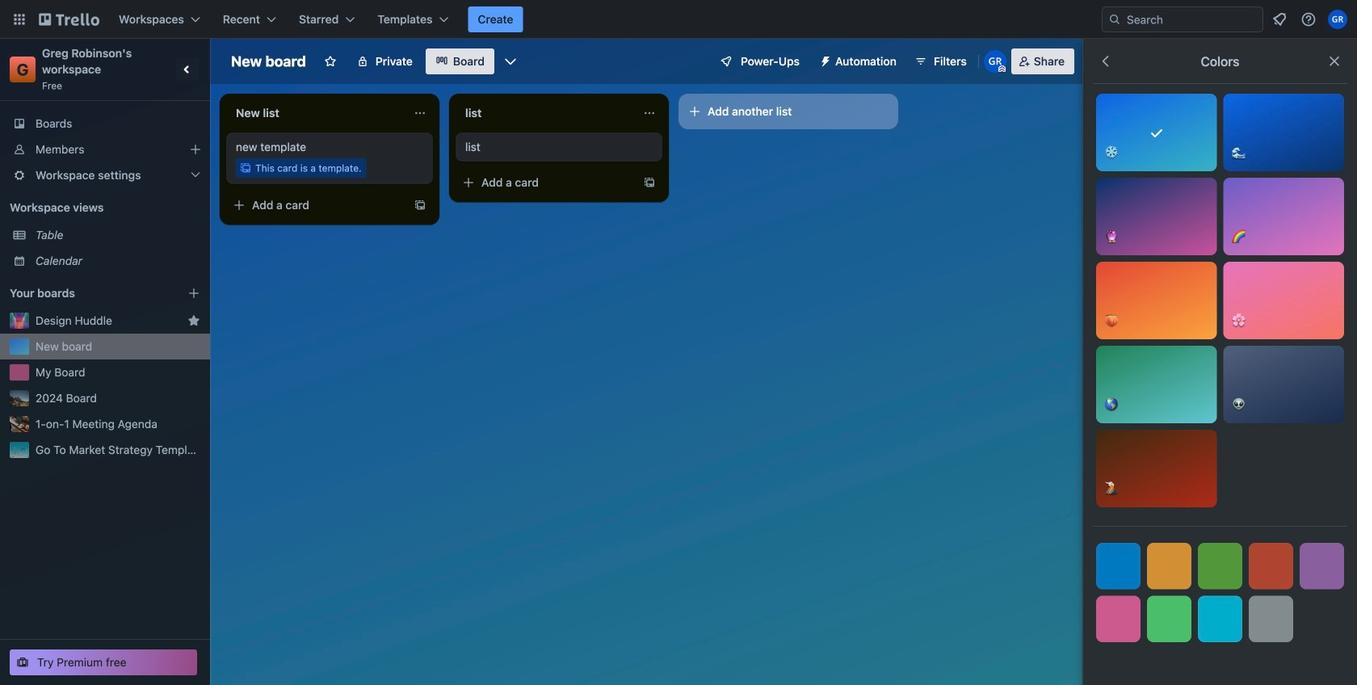 Task type: describe. For each thing, give the bounding box(es) containing it.
sm image
[[813, 48, 835, 71]]

search image
[[1108, 13, 1121, 26]]

0 notifications image
[[1270, 10, 1289, 29]]

Search field
[[1121, 8, 1263, 31]]

add board image
[[187, 287, 200, 300]]

workspace navigation collapse icon image
[[176, 58, 199, 81]]

1 horizontal spatial create from template… image
[[643, 176, 656, 189]]

greg robinson (gregrobinson96) image
[[984, 50, 1007, 73]]



Task type: locate. For each thing, give the bounding box(es) containing it.
star or unstar board image
[[324, 55, 337, 68]]

1 vertical spatial create from template… image
[[414, 199, 427, 212]]

None text field
[[226, 100, 407, 126], [456, 100, 637, 126], [226, 100, 407, 126], [456, 100, 637, 126]]

greg robinson (gregrobinson96) image
[[1328, 10, 1348, 29]]

create from template… image
[[643, 176, 656, 189], [414, 199, 427, 212]]

0 vertical spatial create from template… image
[[643, 176, 656, 189]]

0 horizontal spatial create from template… image
[[414, 199, 427, 212]]

starred icon image
[[187, 314, 200, 327]]

Board name text field
[[223, 48, 314, 74]]

customize views image
[[503, 53, 519, 69]]

this member is an admin of this board. image
[[998, 65, 1006, 73]]

primary element
[[0, 0, 1357, 39]]

open information menu image
[[1301, 11, 1317, 27]]

back to home image
[[39, 6, 99, 32]]

your boards with 6 items element
[[10, 284, 163, 303]]



Task type: vqa. For each thing, say whether or not it's contained in the screenshot.
Explore more templates
no



